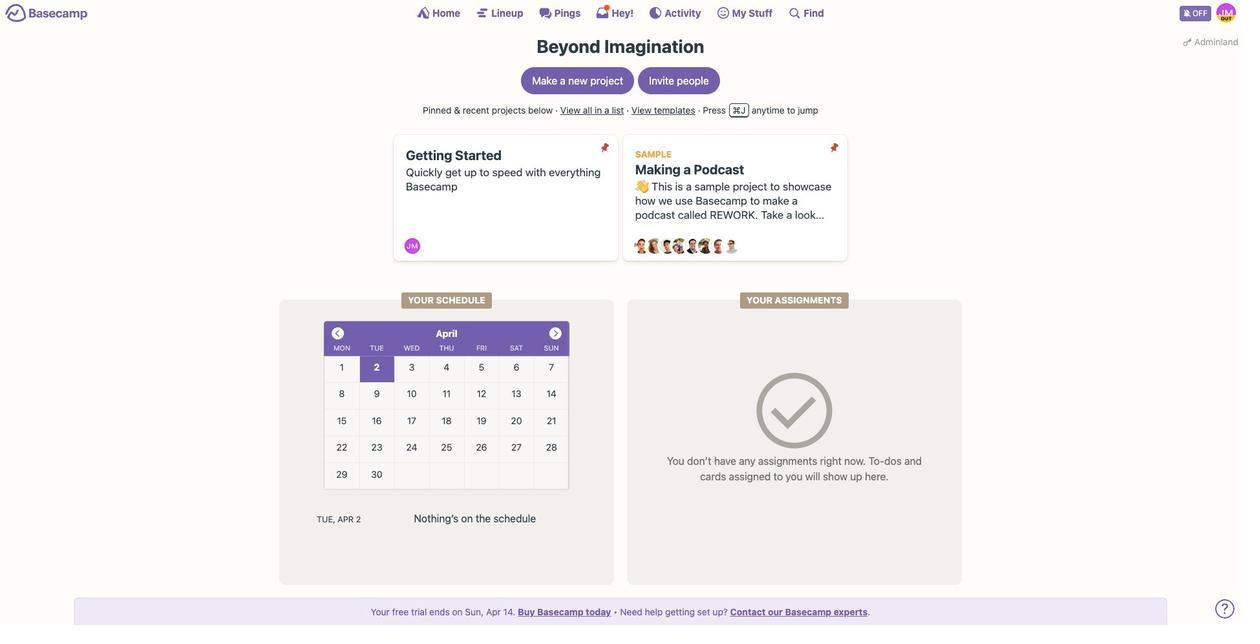 Task type: locate. For each thing, give the bounding box(es) containing it.
1 horizontal spatial jer mill image
[[1217, 3, 1236, 23]]

jennifer young image
[[672, 239, 688, 254]]

0 vertical spatial jer mill image
[[1217, 3, 1236, 23]]

cheryl walters image
[[647, 239, 662, 254]]

josh fiske image
[[685, 239, 701, 254]]

jared davis image
[[660, 239, 675, 254]]

steve marsh image
[[711, 239, 726, 254]]

1 vertical spatial jer mill image
[[405, 239, 420, 254]]

jer mill image inside main element
[[1217, 3, 1236, 23]]

jer mill image
[[1217, 3, 1236, 23], [405, 239, 420, 254]]

switch accounts image
[[5, 3, 88, 23]]



Task type: vqa. For each thing, say whether or not it's contained in the screenshot.
Josh Fiske Image
yes



Task type: describe. For each thing, give the bounding box(es) containing it.
nicole katz image
[[698, 239, 713, 254]]

main element
[[0, 0, 1241, 25]]

keyboard shortcut: ⌘ + / image
[[788, 6, 801, 19]]

annie bryan image
[[634, 239, 650, 254]]

victor cooper image
[[724, 239, 739, 254]]

0 horizontal spatial jer mill image
[[405, 239, 420, 254]]



